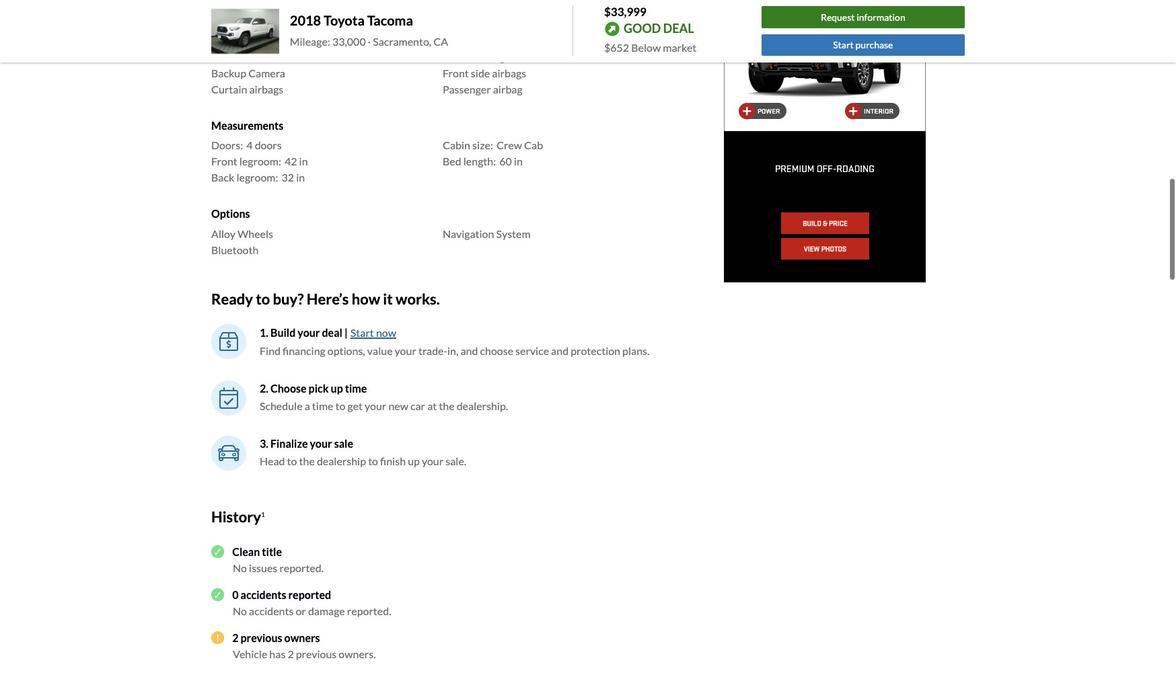 Task type: describe. For each thing, give the bounding box(es) containing it.
cab
[[524, 139, 543, 152]]

history 1
[[211, 508, 265, 526]]

to left buy?
[[256, 290, 270, 308]]

size:
[[472, 139, 493, 152]]

rollover
[[481, 34, 518, 47]]

information
[[857, 11, 906, 23]]

at
[[427, 400, 437, 412]]

1 vertical spatial reported.
[[347, 605, 391, 618]]

rating: for nhtsa frontal crash rating:
[[311, 34, 341, 47]]

in right 32
[[296, 171, 305, 184]]

ready
[[211, 290, 253, 308]]

vehicle
[[233, 648, 267, 661]]

length:
[[463, 155, 496, 168]]

doors:
[[211, 139, 243, 152]]

in right 42 at the top left of the page
[[299, 155, 308, 168]]

start inside 1. build your deal | start now find financing options, value your trade-in, and choose service and protection plans.
[[350, 326, 374, 339]]

2018
[[290, 12, 321, 28]]

tacoma
[[367, 12, 413, 28]]

to left finish
[[368, 455, 378, 468]]

doors: 4 doors front legroom: 42 in back legroom: 32 in
[[211, 139, 308, 184]]

$652 below market
[[604, 41, 697, 53]]

1 and from the left
[[461, 345, 478, 357]]

1 horizontal spatial previous
[[296, 648, 337, 661]]

get
[[348, 400, 363, 412]]

$652
[[604, 41, 629, 53]]

2018 toyota tacoma image
[[211, 6, 279, 57]]

2018 toyota tacoma mileage: 33,000 · sacramento, ca
[[290, 12, 448, 48]]

choose
[[270, 382, 307, 395]]

airbags inside driver airbag front side airbags passenger airbag
[[492, 67, 526, 80]]

|
[[344, 326, 348, 339]]

overall
[[249, 18, 281, 31]]

your right the value in the bottom of the page
[[395, 345, 416, 357]]

0 horizontal spatial previous
[[241, 632, 282, 645]]

$33,999
[[604, 5, 647, 19]]

bluetooth
[[211, 243, 259, 256]]

nhtsa for nhtsa rollover rating:
[[443, 34, 478, 47]]

toyota
[[324, 12, 365, 28]]

2 and from the left
[[551, 345, 569, 357]]

new
[[389, 400, 408, 412]]

back
[[211, 171, 234, 184]]

camera
[[248, 67, 285, 80]]

0 accidents reported
[[232, 589, 331, 601]]

cabin
[[443, 139, 470, 152]]

0 vertical spatial airbag
[[475, 51, 505, 63]]

nhtsa frontal crash rating:
[[211, 34, 341, 47]]

33,000
[[332, 35, 366, 48]]

dealership
[[317, 455, 366, 468]]

deal
[[663, 21, 694, 35]]

frontal
[[249, 34, 281, 47]]

pick
[[309, 382, 329, 395]]

nhtsa rollover rating:
[[443, 34, 550, 47]]

clean
[[232, 546, 260, 558]]

request
[[821, 11, 855, 23]]

options
[[211, 208, 250, 220]]

options,
[[328, 345, 365, 357]]

or
[[296, 605, 306, 618]]

trade-
[[418, 345, 447, 357]]

nhtsa for nhtsa frontal crash rating:
[[211, 34, 247, 47]]

0 vertical spatial time
[[345, 382, 367, 395]]

purchase
[[856, 39, 893, 51]]

crash
[[283, 34, 309, 47]]

wheels
[[238, 227, 273, 240]]

advertisement element
[[724, 0, 926, 283]]

here's
[[307, 290, 349, 308]]

damage
[[308, 605, 345, 618]]

deal
[[322, 326, 342, 339]]

good deal
[[624, 21, 694, 35]]

your up financing
[[298, 326, 320, 339]]

start purchase button
[[761, 34, 965, 56]]

1
[[261, 511, 265, 519]]

below
[[631, 41, 661, 53]]

driver
[[443, 51, 473, 63]]

no issues reported.
[[233, 562, 324, 575]]

front inside driver airbag front side airbags passenger airbag
[[443, 67, 469, 80]]

plans.
[[622, 345, 650, 357]]

value
[[367, 345, 393, 357]]

no accidents or damage reported.
[[233, 605, 391, 618]]

mileage:
[[290, 35, 330, 48]]

1 vertical spatial 2
[[288, 648, 294, 661]]

the inside '3. finalize your sale head to the dealership to finish up your sale.'
[[299, 455, 315, 468]]

issues
[[249, 562, 277, 575]]

good
[[624, 21, 661, 35]]

choose
[[480, 345, 513, 357]]

up inside 2. choose pick up time schedule a time to get your new car at the dealership.
[[331, 382, 343, 395]]

0 horizontal spatial time
[[312, 400, 333, 412]]

car
[[410, 400, 425, 412]]

safety
[[283, 18, 312, 31]]

alloy
[[211, 227, 235, 240]]

0 vertical spatial legroom:
[[239, 155, 281, 168]]



Task type: locate. For each thing, give the bounding box(es) containing it.
finalize
[[270, 437, 308, 450]]

0 horizontal spatial reported.
[[280, 562, 324, 575]]

no for no issues reported.
[[233, 562, 247, 575]]

front down "driver"
[[443, 67, 469, 80]]

airbag
[[475, 51, 505, 63], [493, 83, 523, 96]]

side
[[471, 67, 490, 80]]

1 vertical spatial previous
[[296, 648, 337, 661]]

reported.
[[280, 562, 324, 575], [347, 605, 391, 618]]

1 horizontal spatial start
[[833, 39, 854, 51]]

1 vertical spatial legroom:
[[236, 171, 278, 184]]

ca
[[434, 35, 448, 48]]

request information button
[[761, 6, 965, 28]]

reported. up reported
[[280, 562, 324, 575]]

1 vertical spatial no
[[233, 605, 247, 618]]

how
[[352, 290, 380, 308]]

previous down owners
[[296, 648, 337, 661]]

sale.
[[446, 455, 466, 468]]

2 right vdpalert 'image'
[[232, 632, 239, 645]]

1.
[[260, 326, 268, 339]]

0 horizontal spatial 2
[[232, 632, 239, 645]]

it
[[383, 290, 393, 308]]

front inside doors: 4 doors front legroom: 42 in back legroom: 32 in
[[211, 155, 237, 168]]

system
[[496, 227, 531, 240]]

0
[[232, 589, 239, 601]]

and right in, on the left
[[461, 345, 478, 357]]

cabin size: crew cab bed length: 60 in
[[443, 139, 543, 168]]

vdpalert image
[[211, 632, 224, 645]]

accidents for no
[[249, 605, 294, 618]]

up inside '3. finalize your sale head to the dealership to finish up your sale.'
[[408, 455, 420, 468]]

accidents for 0
[[241, 589, 286, 601]]

0 vertical spatial reported.
[[280, 562, 324, 575]]

rating: down toyota
[[311, 34, 341, 47]]

start inside button
[[833, 39, 854, 51]]

0 horizontal spatial up
[[331, 382, 343, 395]]

driver airbag front side airbags passenger airbag
[[443, 51, 526, 96]]

start purchase
[[833, 39, 893, 51]]

no for no accidents or damage reported.
[[233, 605, 247, 618]]

airbags inside abs brakes backup camera curtain airbags
[[249, 83, 283, 96]]

airbags down camera
[[249, 83, 283, 96]]

rating:
[[314, 18, 345, 31], [311, 34, 341, 47], [520, 34, 550, 47]]

in,
[[447, 345, 459, 357]]

rating: up mileage:
[[314, 18, 345, 31]]

3. finalize your sale head to the dealership to finish up your sale.
[[260, 437, 466, 468]]

the
[[439, 400, 455, 412], [299, 455, 315, 468]]

alloy wheels bluetooth
[[211, 227, 273, 256]]

finish
[[380, 455, 406, 468]]

reported. right damage
[[347, 605, 391, 618]]

the down 'finalize'
[[299, 455, 315, 468]]

ready to buy? here's how it works.
[[211, 290, 440, 308]]

your left the sale.
[[422, 455, 444, 468]]

owners.
[[339, 648, 376, 661]]

airbag right "passenger"
[[493, 83, 523, 96]]

start down request on the right top of page
[[833, 39, 854, 51]]

the right at
[[439, 400, 455, 412]]

a
[[305, 400, 310, 412]]

1 vertical spatial accidents
[[249, 605, 294, 618]]

1 vertical spatial the
[[299, 455, 315, 468]]

curtain
[[211, 83, 247, 96]]

in right 60
[[514, 155, 523, 168]]

2. choose pick up time schedule a time to get your new car at the dealership.
[[260, 382, 508, 412]]

to left get
[[335, 400, 345, 412]]

history
[[211, 508, 261, 526]]

vdpcheck image
[[211, 546, 224, 559]]

reported
[[288, 589, 331, 601]]

navigation
[[443, 227, 494, 240]]

1 vertical spatial up
[[408, 455, 420, 468]]

sacramento,
[[373, 35, 431, 48]]

1 horizontal spatial airbags
[[492, 67, 526, 80]]

0 vertical spatial previous
[[241, 632, 282, 645]]

0 vertical spatial the
[[439, 400, 455, 412]]

passenger
[[443, 83, 491, 96]]

0 horizontal spatial and
[[461, 345, 478, 357]]

1 horizontal spatial front
[[443, 67, 469, 80]]

your
[[298, 326, 320, 339], [395, 345, 416, 357], [365, 400, 386, 412], [310, 437, 332, 450], [422, 455, 444, 468]]

up right pick
[[331, 382, 343, 395]]

backup
[[211, 67, 246, 80]]

previous
[[241, 632, 282, 645], [296, 648, 337, 661]]

previous up vehicle at the left of page
[[241, 632, 282, 645]]

up
[[331, 382, 343, 395], [408, 455, 420, 468]]

abs
[[211, 51, 231, 63]]

sale
[[334, 437, 353, 450]]

has
[[269, 648, 286, 661]]

rating: for nhtsa overall safety rating:
[[314, 18, 345, 31]]

0 vertical spatial no
[[233, 562, 247, 575]]

0 horizontal spatial the
[[299, 455, 315, 468]]

airbag down the nhtsa rollover rating:
[[475, 51, 505, 63]]

60
[[499, 155, 512, 168]]

1 horizontal spatial reported.
[[347, 605, 391, 618]]

·
[[368, 35, 371, 48]]

no down the clean
[[233, 562, 247, 575]]

front up back
[[211, 155, 237, 168]]

your right get
[[365, 400, 386, 412]]

measurements
[[211, 119, 283, 132]]

find
[[260, 345, 281, 357]]

nhtsa overall safety rating:
[[211, 18, 345, 31]]

nhtsa for nhtsa overall safety rating:
[[211, 18, 247, 31]]

protection
[[571, 345, 620, 357]]

your inside 2. choose pick up time schedule a time to get your new car at the dealership.
[[365, 400, 386, 412]]

1 vertical spatial airbags
[[249, 83, 283, 96]]

start right |
[[350, 326, 374, 339]]

airbags
[[492, 67, 526, 80], [249, 83, 283, 96]]

1 horizontal spatial and
[[551, 345, 569, 357]]

0 vertical spatial up
[[331, 382, 343, 395]]

request information
[[821, 11, 906, 23]]

time up get
[[345, 382, 367, 395]]

1. build your deal | start now find financing options, value your trade-in, and choose service and protection plans.
[[260, 326, 650, 357]]

2.
[[260, 382, 268, 395]]

2 right has
[[288, 648, 294, 661]]

32
[[282, 171, 294, 184]]

no
[[233, 562, 247, 575], [233, 605, 247, 618]]

dealership.
[[457, 400, 508, 412]]

schedule
[[260, 400, 303, 412]]

1 horizontal spatial up
[[408, 455, 420, 468]]

0 horizontal spatial start
[[350, 326, 374, 339]]

owners
[[284, 632, 320, 645]]

title
[[262, 546, 282, 558]]

vdpcheck image
[[211, 589, 224, 602]]

airbags right side
[[492, 67, 526, 80]]

bed
[[443, 155, 461, 168]]

0 vertical spatial accidents
[[241, 589, 286, 601]]

rating: right rollover on the left of page
[[520, 34, 550, 47]]

1 horizontal spatial the
[[439, 400, 455, 412]]

head
[[260, 455, 285, 468]]

legroom:
[[239, 155, 281, 168], [236, 171, 278, 184]]

accidents down "0 accidents reported"
[[249, 605, 294, 618]]

0 horizontal spatial airbags
[[249, 83, 283, 96]]

service
[[516, 345, 549, 357]]

start now button
[[350, 324, 397, 342]]

doors
[[255, 139, 282, 152]]

in inside 'cabin size: crew cab bed length: 60 in'
[[514, 155, 523, 168]]

now
[[376, 326, 396, 339]]

0 vertical spatial airbags
[[492, 67, 526, 80]]

0 vertical spatial start
[[833, 39, 854, 51]]

in
[[299, 155, 308, 168], [514, 155, 523, 168], [296, 171, 305, 184]]

1 vertical spatial time
[[312, 400, 333, 412]]

legroom: down doors
[[239, 155, 281, 168]]

buy?
[[273, 290, 304, 308]]

time right a at the bottom left of page
[[312, 400, 333, 412]]

0 vertical spatial 2
[[232, 632, 239, 645]]

4
[[246, 139, 253, 152]]

the inside 2. choose pick up time schedule a time to get your new car at the dealership.
[[439, 400, 455, 412]]

your left "sale"
[[310, 437, 332, 450]]

no down the 0
[[233, 605, 247, 618]]

to down 'finalize'
[[287, 455, 297, 468]]

0 horizontal spatial front
[[211, 155, 237, 168]]

2 previous owners
[[232, 632, 320, 645]]

1 vertical spatial start
[[350, 326, 374, 339]]

start
[[833, 39, 854, 51], [350, 326, 374, 339]]

to inside 2. choose pick up time schedule a time to get your new car at the dealership.
[[335, 400, 345, 412]]

3.
[[260, 437, 268, 450]]

1 vertical spatial airbag
[[493, 83, 523, 96]]

1 horizontal spatial 2
[[288, 648, 294, 661]]

1 horizontal spatial time
[[345, 382, 367, 395]]

accidents down 'issues'
[[241, 589, 286, 601]]

works.
[[396, 290, 440, 308]]

time
[[345, 382, 367, 395], [312, 400, 333, 412]]

market
[[663, 41, 697, 53]]

to
[[256, 290, 270, 308], [335, 400, 345, 412], [287, 455, 297, 468], [368, 455, 378, 468]]

navigation system
[[443, 227, 531, 240]]

legroom: left 32
[[236, 171, 278, 184]]

brakes
[[233, 51, 265, 63]]

42
[[285, 155, 297, 168]]

1 no from the top
[[233, 562, 247, 575]]

front
[[443, 67, 469, 80], [211, 155, 237, 168]]

and right service
[[551, 345, 569, 357]]

0 vertical spatial front
[[443, 67, 469, 80]]

1 vertical spatial front
[[211, 155, 237, 168]]

up right finish
[[408, 455, 420, 468]]

2 no from the top
[[233, 605, 247, 618]]



Task type: vqa. For each thing, say whether or not it's contained in the screenshot.
listings: corresponding to 2019 Volkswagen Jetta Price Analysis
no



